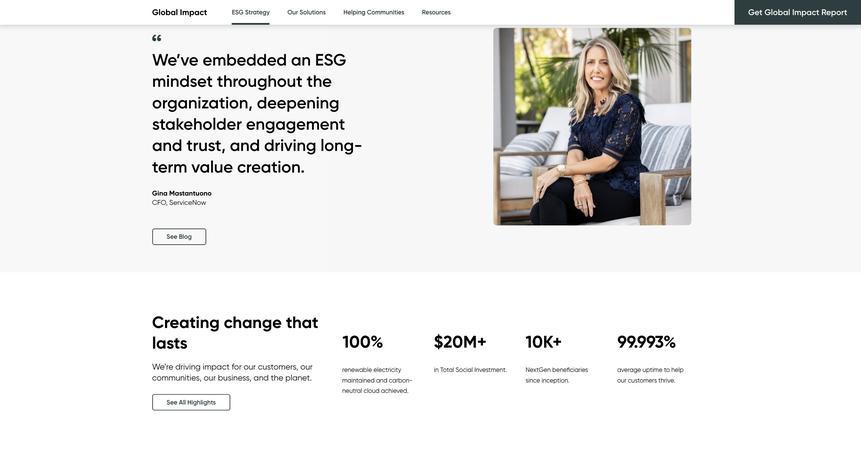 Task type: locate. For each thing, give the bounding box(es) containing it.
driving
[[264, 135, 316, 155], [175, 362, 201, 372]]

our down the average
[[617, 377, 626, 384]]

and up "creation."
[[230, 135, 260, 155]]

change
[[224, 312, 282, 333]]

communities,
[[152, 373, 202, 383]]

social
[[456, 367, 473, 374]]

cfo,
[[152, 199, 168, 207]]

1 vertical spatial driving
[[175, 362, 201, 372]]

get global impact report link
[[734, 0, 861, 25]]

get global impact report
[[748, 7, 847, 17]]

and
[[152, 135, 182, 155], [230, 135, 260, 155], [254, 373, 269, 383], [376, 377, 387, 384]]

1 vertical spatial esg
[[315, 49, 346, 70]]

1 horizontal spatial impact
[[792, 7, 819, 17]]

global
[[765, 7, 790, 17], [152, 7, 178, 17]]

0 vertical spatial esg
[[232, 9, 244, 16]]

our inside "average uptime to help our customers thrive."
[[617, 377, 626, 384]]

engagement
[[246, 114, 345, 134]]

global impact
[[152, 7, 207, 17]]

the inside we're driving impact for our customers, our communities, our business, and the planet.
[[271, 373, 283, 383]]

0 vertical spatial see
[[167, 234, 177, 241]]

0 horizontal spatial driving
[[175, 362, 201, 372]]

gina
[[152, 189, 167, 198]]

1 horizontal spatial the
[[307, 71, 332, 91]]

the down an on the top of page
[[307, 71, 332, 91]]

uptime
[[643, 367, 662, 374]]

1 vertical spatial the
[[271, 373, 283, 383]]

achieved.
[[381, 388, 409, 395]]

neutral
[[342, 388, 362, 395]]

0 horizontal spatial the
[[271, 373, 283, 383]]

see all highlights
[[167, 399, 216, 407]]

our
[[244, 362, 256, 372], [300, 362, 313, 372], [204, 373, 216, 383], [617, 377, 626, 384]]

0 horizontal spatial impact
[[180, 7, 207, 17]]

see left blog
[[167, 234, 177, 241]]

organization,
[[152, 92, 253, 113]]

and up term
[[152, 135, 182, 155]]

highlights
[[187, 399, 216, 407]]

0 vertical spatial driving
[[264, 135, 316, 155]]

esg left strategy
[[232, 9, 244, 16]]

resources
[[422, 9, 451, 16]]

all
[[179, 399, 186, 407]]

customers,
[[258, 362, 298, 372]]

1 horizontal spatial driving
[[264, 135, 316, 155]]

1 horizontal spatial global
[[765, 7, 790, 17]]

our solutions link
[[287, 0, 326, 25]]

nextgen program has now helped 10k+ beneficiaries image
[[526, 327, 599, 358]]

business,
[[218, 373, 252, 383]]

mastantuono
[[169, 189, 212, 198]]

renewable electricity maintained and carbon- neutral cloud achieved. link
[[342, 327, 434, 397]]

1 global from the left
[[765, 7, 790, 17]]

we're
[[152, 362, 173, 372]]

we're driving impact for our customers, our communities, our business, and the planet.
[[152, 362, 313, 383]]

2 see from the top
[[167, 399, 177, 407]]

lasts
[[152, 333, 187, 353]]

the down customers,
[[271, 373, 283, 383]]

esg strategy link
[[232, 0, 270, 27]]

in
[[434, 367, 439, 374]]

driving up communities,
[[175, 362, 201, 372]]

help
[[671, 367, 684, 374]]

1 vertical spatial see
[[167, 399, 177, 407]]

see left all at the bottom left of page
[[167, 399, 177, 407]]

1 see from the top
[[167, 234, 177, 241]]

our
[[287, 9, 298, 16]]

1 horizontal spatial esg
[[315, 49, 346, 70]]

average uptime to help our customers thrive. link
[[617, 327, 709, 386]]

our right for
[[244, 362, 256, 372]]

inception.
[[542, 377, 569, 384]]

beneficiaries
[[552, 367, 588, 374]]

and down electricity at the bottom left
[[376, 377, 387, 384]]

deepening
[[257, 92, 339, 113]]

average uptime to help our customers thrive.
[[617, 367, 684, 384]]

the
[[307, 71, 332, 91], [271, 373, 283, 383]]

the inside we've embedded an esg mindset throughout the organization, deepening stakeholder engagement and trust, and driving long- term value creation.
[[307, 71, 332, 91]]

mindset
[[152, 71, 213, 91]]

and inside renewable electricity maintained and carbon- neutral cloud achieved.
[[376, 377, 387, 384]]

creation.
[[237, 157, 305, 177]]

creating change that lasts
[[152, 312, 318, 353]]

0 vertical spatial the
[[307, 71, 332, 91]]

and down customers,
[[254, 373, 269, 383]]

renewable
[[342, 367, 372, 374]]

see
[[167, 234, 177, 241], [167, 399, 177, 407]]

driving inside we've embedded an esg mindset throughout the organization, deepening stakeholder engagement and trust, and driving long- term value creation.
[[264, 135, 316, 155]]

nextgen
[[526, 367, 551, 374]]

1 impact from the left
[[792, 7, 819, 17]]

0 horizontal spatial global
[[152, 7, 178, 17]]

esg
[[232, 9, 244, 16], [315, 49, 346, 70]]

nextgen beneficiaries since inception. link
[[526, 327, 617, 386]]

esg right an on the top of page
[[315, 49, 346, 70]]

servicenow
[[169, 199, 206, 207]]

impact
[[792, 7, 819, 17], [180, 7, 207, 17]]

maintained
[[342, 377, 375, 384]]

electricity
[[374, 367, 401, 374]]

long-
[[320, 135, 362, 155]]

99.993% average uptime to help our customers thrive image
[[617, 327, 691, 358]]

helping communities
[[343, 9, 404, 16]]

driving down the engagement
[[264, 135, 316, 155]]



Task type: vqa. For each thing, say whether or not it's contained in the screenshot.
Driving
yes



Task type: describe. For each thing, give the bounding box(es) containing it.
our solutions
[[287, 9, 326, 16]]

average
[[617, 367, 641, 374]]

value
[[191, 157, 233, 177]]

in total social investment.
[[434, 367, 507, 374]]

helping
[[343, 9, 365, 16]]

global inside the get global impact report link
[[765, 7, 790, 17]]

that
[[286, 312, 318, 333]]

since
[[526, 377, 540, 384]]

stakeholder
[[152, 114, 242, 134]]

get
[[748, 7, 762, 17]]

throughout
[[217, 71, 303, 91]]

2 global from the left
[[152, 7, 178, 17]]

report
[[821, 7, 847, 17]]

solutions
[[300, 9, 326, 16]]

planet.
[[285, 373, 312, 383]]

carbon-
[[389, 377, 413, 384]]

we've
[[152, 49, 199, 70]]

in total social investment. link
[[434, 327, 526, 376]]

impact
[[203, 362, 230, 372]]

resources link
[[422, 0, 451, 25]]

see blog
[[167, 234, 192, 241]]

blog
[[179, 234, 192, 241]]

helping communities link
[[343, 0, 404, 25]]

term
[[152, 157, 187, 177]]

investment.
[[474, 367, 507, 374]]

to
[[664, 367, 670, 374]]

our up planet.
[[300, 362, 313, 372]]

strategy
[[245, 9, 270, 16]]

driving inside we're driving impact for our customers, our communities, our business, and the planet.
[[175, 362, 201, 372]]

esg inside we've embedded an esg mindset throughout the organization, deepening stakeholder engagement and trust, and driving long- term value creation.
[[315, 49, 346, 70]]

customers
[[628, 377, 657, 384]]

embedded
[[203, 49, 287, 70]]

see for see all highlights
[[167, 399, 177, 407]]

nextgen beneficiaries since inception.
[[526, 367, 588, 384]]

total
[[440, 367, 454, 374]]

see for see blog
[[167, 234, 177, 241]]

our down the impact at bottom
[[204, 373, 216, 383]]

see blog link
[[152, 229, 206, 246]]

we've embedded an esg mindset throughout the organization, deepening stakeholder engagement and trust, and driving long- term value creation.
[[152, 49, 362, 177]]

cloud
[[364, 388, 379, 395]]

creating
[[152, 312, 220, 333]]

communities
[[367, 9, 404, 16]]

gina mastantuono cfo, servicenow
[[152, 189, 212, 207]]

an
[[291, 49, 311, 70]]

and inside we're driving impact for our customers, our communities, our business, and the planet.
[[254, 373, 269, 383]]

esg strategy
[[232, 9, 270, 16]]

servicenow has given $20m in total social investment (tsi) image
[[434, 327, 507, 358]]

see all highlights link
[[152, 395, 230, 411]]

0 horizontal spatial esg
[[232, 9, 244, 16]]

2 impact from the left
[[180, 7, 207, 17]]

achieving our environmental sustainability goals image
[[342, 327, 416, 358]]

renewable electricity maintained and carbon- neutral cloud achieved.
[[342, 367, 413, 395]]

for
[[232, 362, 242, 372]]

trust,
[[186, 135, 226, 155]]

thrive.
[[658, 377, 675, 384]]



